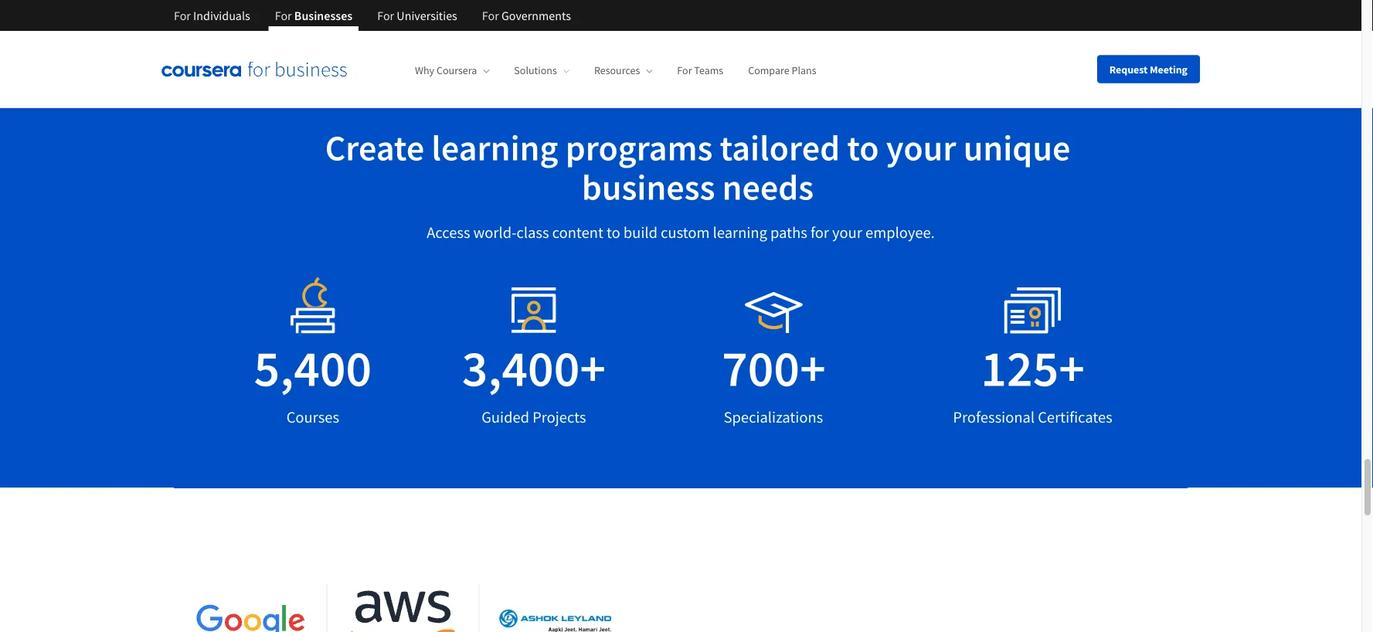 Task type: describe. For each thing, give the bounding box(es) containing it.
for universities
[[377, 8, 457, 23]]

coursera for business image
[[162, 61, 347, 77]]

compare plans
[[748, 64, 816, 77]]

coursera
[[437, 64, 477, 77]]

compare
[[748, 64, 789, 77]]

for for individuals
[[174, 8, 191, 23]]

request meeting button
[[1097, 55, 1200, 83]]

why coursera
[[415, 64, 477, 77]]

request meeting
[[1109, 62, 1188, 76]]

compare plans link
[[748, 64, 816, 77]]

for individuals
[[174, 8, 250, 23]]

resources
[[594, 64, 640, 77]]

plans
[[792, 64, 816, 77]]

ashok leyland logo image
[[498, 609, 613, 632]]

for teams
[[677, 64, 723, 77]]

for governments
[[482, 8, 571, 23]]

resources link
[[594, 64, 652, 77]]

why
[[415, 64, 434, 77]]

why coursera link
[[415, 64, 489, 77]]



Task type: vqa. For each thing, say whether or not it's contained in the screenshot.
goals
no



Task type: locate. For each thing, give the bounding box(es) containing it.
solutions link
[[514, 64, 569, 77]]

solutions
[[514, 64, 557, 77]]

for for governments
[[482, 8, 499, 23]]

businesses
[[294, 8, 353, 23]]

for
[[174, 8, 191, 23], [275, 8, 292, 23], [377, 8, 394, 23], [482, 8, 499, 23], [677, 64, 692, 77]]

request
[[1109, 62, 1148, 76]]

for left the individuals
[[174, 8, 191, 23]]

for left the businesses
[[275, 8, 292, 23]]

for teams link
[[677, 64, 723, 77]]

for for universities
[[377, 8, 394, 23]]

for for businesses
[[275, 8, 292, 23]]

google image
[[193, 603, 308, 632]]

teams
[[694, 64, 723, 77]]

meeting
[[1150, 62, 1188, 76]]

for left governments
[[482, 8, 499, 23]]

banner navigation
[[162, 0, 583, 43]]

for left universities
[[377, 8, 394, 23]]

universities
[[397, 8, 457, 23]]

aws image
[[351, 590, 455, 632]]

for left teams
[[677, 64, 692, 77]]

individuals
[[193, 8, 250, 23]]

governments
[[501, 8, 571, 23]]

for businesses
[[275, 8, 353, 23]]



